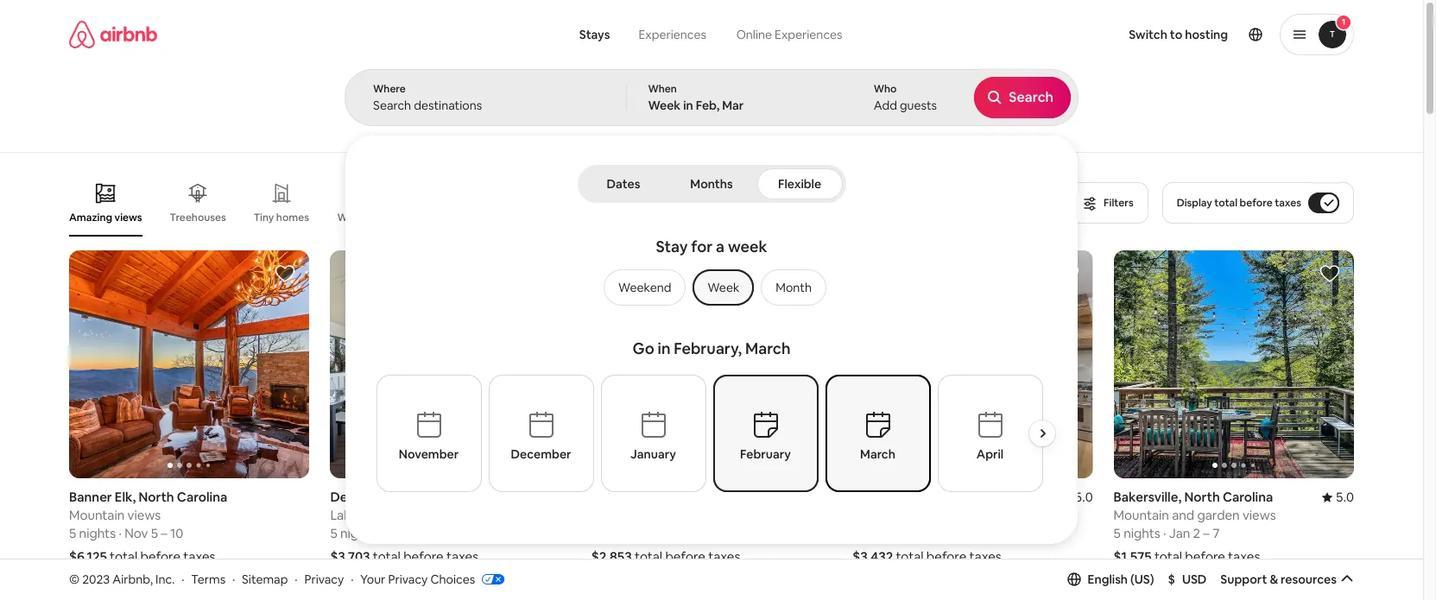 Task type: locate. For each thing, give the bounding box(es) containing it.
before right display
[[1240, 196, 1273, 210]]

· right inc.
[[182, 572, 184, 587]]

english
[[1088, 572, 1128, 587]]

1 horizontal spatial –
[[1204, 526, 1210, 542]]

1 vertical spatial in
[[658, 339, 671, 358]]

to
[[1170, 27, 1183, 42]]

0 horizontal spatial 5.0 out of 5 average rating image
[[539, 489, 571, 506]]

weekend
[[619, 280, 672, 295]]

north right denver,
[[379, 489, 415, 506]]

1 5.0 out of 5 average rating image from the left
[[539, 489, 571, 506]]

mountain down banner
[[69, 507, 125, 524]]

1 vertical spatial march
[[860, 447, 896, 462]]

2 5.0 from the left
[[1075, 489, 1093, 506]]

views inside banner elk, north carolina mountain views 5 nights · nov 5 – 10 $6,125 total before taxes
[[127, 507, 161, 524]]

add to wishlist: bakersville, north carolina image
[[1320, 263, 1341, 284]]

· right terms link
[[232, 572, 235, 587]]

stays button
[[566, 17, 624, 52]]

for
[[691, 237, 713, 257]]

nights inside denver, north carolina lake views 5 nights $3,703 total before taxes
[[340, 526, 377, 542]]

display
[[1177, 196, 1213, 210]]

0 horizontal spatial experiences
[[639, 27, 707, 42]]

tiny homes
[[254, 211, 309, 225]]

–
[[161, 526, 167, 542], [1204, 526, 1210, 542]]

garden
[[1198, 507, 1240, 524]]

1 horizontal spatial march
[[860, 447, 896, 462]]

stays tab panel
[[345, 69, 1079, 544]]

1 north from the left
[[139, 489, 174, 506]]

views up nov at the left bottom of page
[[127, 507, 161, 524]]

experiences right online at the right top of page
[[775, 27, 843, 42]]

north up garden
[[1185, 489, 1220, 506]]

0 horizontal spatial mountain
[[69, 507, 125, 524]]

2 – from the left
[[1204, 526, 1210, 542]]

before up "your privacy choices"
[[404, 549, 444, 565]]

tab list
[[581, 165, 843, 203]]

hosting
[[1185, 27, 1228, 42]]

group containing amazing views
[[69, 169, 1058, 237]]

1 horizontal spatial 5.0 out of 5 average rating image
[[1061, 489, 1093, 506]]

north right fort,
[[909, 489, 945, 506]]

homes
[[276, 211, 309, 225]]

$6,125
[[69, 549, 107, 565]]

3 5.0 from the left
[[1336, 489, 1355, 506]]

group containing weekend
[[597, 270, 827, 306]]

$3,703
[[330, 549, 370, 565]]

1 horizontal spatial nights
[[340, 526, 377, 542]]

group
[[69, 169, 1058, 237], [69, 251, 310, 479], [330, 251, 571, 479], [592, 251, 832, 479], [613, 251, 1094, 479], [1114, 251, 1355, 479], [597, 270, 827, 306]]

2 north from the left
[[637, 489, 672, 506]]

group for old fort, north carolina
[[613, 251, 1094, 479]]

north right boone,
[[637, 489, 672, 506]]

terms
[[191, 572, 226, 587]]

north inside denver, north carolina lake views 5 nights $3,703 total before taxes
[[379, 489, 415, 506]]

5.0 for old fort, north carolina
[[1075, 489, 1093, 506]]

before up inc.
[[140, 549, 181, 565]]

Where field
[[373, 98, 599, 113]]

views inside denver, north carolina lake views 5 nights $3,703 total before taxes
[[361, 507, 394, 524]]

– left 10
[[161, 526, 167, 542]]

$ usd
[[1168, 572, 1207, 587]]

april button
[[938, 375, 1043, 492]]

north
[[139, 489, 174, 506], [637, 489, 672, 506], [379, 489, 415, 506], [909, 489, 945, 506], [1185, 489, 1220, 506]]

north for boone, north carolina
[[637, 489, 672, 506]]

north right elk, at left bottom
[[139, 489, 174, 506]]

march inside button
[[860, 447, 896, 462]]

filters button
[[1069, 182, 1149, 224]]

before inside "display total before taxes" button
[[1240, 196, 1273, 210]]

$3,432
[[853, 549, 893, 565]]

add to wishlist: old fort, north carolina image
[[1059, 263, 1079, 284]]

online experiences link
[[721, 17, 858, 52]]

1 nights from the left
[[79, 526, 116, 542]]

january
[[631, 447, 676, 462]]

1 vertical spatial week
[[708, 280, 740, 295]]

1 button
[[1280, 14, 1355, 55]]

december
[[511, 447, 571, 462]]

1 horizontal spatial experiences
[[775, 27, 843, 42]]

2 horizontal spatial 5.0 out of 5 average rating image
[[1322, 489, 1355, 506]]

0 vertical spatial in
[[683, 98, 693, 113]]

week
[[728, 237, 768, 257]]

total right $2,853 on the bottom left of the page
[[635, 549, 663, 565]]

0 vertical spatial week
[[648, 98, 681, 113]]

support & resources
[[1221, 572, 1337, 587]]

nights
[[79, 526, 116, 542], [340, 526, 377, 542], [1124, 526, 1161, 542]]

5 down lake
[[330, 526, 337, 542]]

5.0 for denver, north carolina
[[552, 489, 571, 506]]

old
[[853, 489, 875, 506]]

4 5 from the left
[[1114, 526, 1121, 542]]

0 horizontal spatial 5.0
[[552, 489, 571, 506]]

0 horizontal spatial nights
[[79, 526, 116, 542]]

dates button
[[581, 168, 666, 200]]

views right garden
[[1243, 507, 1276, 524]]

mountain
[[69, 507, 125, 524], [1114, 507, 1170, 524]]

map
[[706, 496, 731, 511]]

privacy
[[304, 572, 344, 587], [388, 572, 428, 587]]

taxes inside denver, north carolina lake views 5 nights $3,703 total before taxes
[[447, 549, 479, 565]]

taxes inside banner elk, north carolina mountain views 5 nights · nov 5 – 10 $6,125 total before taxes
[[183, 549, 216, 565]]

profile element
[[885, 0, 1355, 69]]

inc.
[[156, 572, 175, 587]]

airbnb,
[[113, 572, 153, 587]]

group inside stay for a week group
[[597, 270, 827, 306]]

4.86
[[806, 489, 832, 506]]

before inside bakersville, north carolina mountain and garden views 5 nights · jan 2 – 7 $1,575 total before taxes
[[1185, 549, 1226, 565]]

north for denver, north carolina lake views 5 nights $3,703 total before taxes
[[379, 489, 415, 506]]

fort,
[[877, 489, 906, 506]]

views right amazing
[[115, 211, 142, 224]]

5 up $1,575
[[1114, 526, 1121, 542]]

before inside banner elk, north carolina mountain views 5 nights · nov 5 – 10 $6,125 total before taxes
[[140, 549, 181, 565]]

views down denver,
[[361, 507, 394, 524]]

3 5 from the left
[[330, 526, 337, 542]]

3 5.0 out of 5 average rating image from the left
[[1322, 489, 1355, 506]]

mar
[[722, 98, 744, 113]]

$2,853 total before taxes
[[592, 549, 741, 565]]

1 privacy from the left
[[304, 572, 344, 587]]

2 horizontal spatial 5.0
[[1336, 489, 1355, 506]]

0 horizontal spatial week
[[648, 98, 681, 113]]

experiences
[[639, 27, 707, 42], [775, 27, 843, 42]]

march right february,
[[745, 339, 791, 358]]

amazing
[[69, 211, 112, 224]]

bakersville, north carolina mountain and garden views 5 nights · jan 2 – 7 $1,575 total before taxes
[[1114, 489, 1276, 565]]

1 horizontal spatial week
[[708, 280, 740, 295]]

2 nights from the left
[[340, 526, 377, 542]]

before
[[1240, 196, 1273, 210], [140, 549, 181, 565], [666, 549, 706, 565], [404, 549, 444, 565], [927, 549, 967, 565], [1185, 549, 1226, 565]]

4.86 out of 5 average rating image
[[792, 489, 832, 506]]

1 horizontal spatial 5.0
[[1075, 489, 1093, 506]]

5 north from the left
[[1185, 489, 1220, 506]]

3 north from the left
[[379, 489, 415, 506]]

in right go
[[658, 339, 671, 358]]

group for denver, north carolina
[[330, 251, 571, 479]]

0 horizontal spatial privacy
[[304, 572, 344, 587]]

views inside group
[[115, 211, 142, 224]]

1 horizontal spatial in
[[683, 98, 693, 113]]

1 5.0 from the left
[[552, 489, 571, 506]]

5.0 out of 5 average rating image
[[539, 489, 571, 506], [1061, 489, 1093, 506], [1322, 489, 1355, 506]]

taxes inside button
[[1275, 196, 1302, 210]]

1 horizontal spatial privacy
[[388, 572, 428, 587]]

nights up $1,575
[[1124, 526, 1161, 542]]

tab list inside stays tab panel
[[581, 165, 843, 203]]

5.0 out of 5 average rating image for denver, north carolina lake views 5 nights $3,703 total before taxes
[[539, 489, 571, 506]]

5 right nov at the left bottom of page
[[151, 526, 158, 542]]

· left nov at the left bottom of page
[[119, 526, 122, 542]]

flexible button
[[757, 168, 843, 200]]

– left 7
[[1204, 526, 1210, 542]]

nights inside banner elk, north carolina mountain views 5 nights · nov 5 – 10 $6,125 total before taxes
[[79, 526, 116, 542]]

january button
[[601, 375, 706, 492]]

in left feb,
[[683, 98, 693, 113]]

1 mountain from the left
[[69, 507, 125, 524]]

in inside group
[[658, 339, 671, 358]]

· left jan
[[1164, 526, 1167, 542]]

week
[[648, 98, 681, 113], [708, 280, 740, 295]]

nights down lake
[[340, 526, 377, 542]]

none search field containing stay for a week
[[345, 0, 1079, 544]]

5 inside denver, north carolina lake views 5 nights $3,703 total before taxes
[[330, 526, 337, 542]]

switch
[[1129, 27, 1168, 42]]

nights up $6,125
[[79, 526, 116, 542]]

carolina inside denver, north carolina lake views 5 nights $3,703 total before taxes
[[418, 489, 468, 506]]

week down when
[[648, 98, 681, 113]]

march
[[745, 339, 791, 358], [860, 447, 896, 462]]

1 experiences from the left
[[639, 27, 707, 42]]

1 horizontal spatial mountain
[[1114, 507, 1170, 524]]

3 nights from the left
[[1124, 526, 1161, 542]]

0 horizontal spatial march
[[745, 339, 791, 358]]

mountain inside bakersville, north carolina mountain and garden views 5 nights · jan 2 – 7 $1,575 total before taxes
[[1114, 507, 1170, 524]]

what can we help you find? tab list
[[566, 17, 721, 52]]

taxes
[[1275, 196, 1302, 210], [183, 549, 216, 565], [708, 549, 741, 565], [447, 549, 479, 565], [970, 549, 1002, 565], [1228, 549, 1261, 565]]

total up $
[[1155, 549, 1183, 565]]

experiences button
[[624, 17, 721, 52]]

march up fort,
[[860, 447, 896, 462]]

privacy down "$3,703"
[[304, 572, 344, 587]]

english (us)
[[1088, 572, 1155, 587]]

north inside bakersville, north carolina mountain and garden views 5 nights · jan 2 – 7 $1,575 total before taxes
[[1185, 489, 1220, 506]]

jan
[[1169, 526, 1191, 542]]

before up the usd
[[1185, 549, 1226, 565]]

support & resources button
[[1221, 572, 1354, 587]]

total right display
[[1215, 196, 1238, 210]]

5.0 out of 5 average rating image for bakersville, north carolina mountain and garden views 5 nights · jan 2 – 7 $1,575 total before taxes
[[1322, 489, 1355, 506]]

experiences up when
[[639, 27, 707, 42]]

tab list containing dates
[[581, 165, 843, 203]]

november button
[[376, 375, 482, 492]]

2 horizontal spatial nights
[[1124, 526, 1161, 542]]

· inside banner elk, north carolina mountain views 5 nights · nov 5 – 10 $6,125 total before taxes
[[119, 526, 122, 542]]

5.0
[[552, 489, 571, 506], [1075, 489, 1093, 506], [1336, 489, 1355, 506]]

carolina inside bakersville, north carolina mountain and garden views 5 nights · jan 2 – 7 $1,575 total before taxes
[[1223, 489, 1274, 506]]

0 horizontal spatial –
[[161, 526, 167, 542]]

nov
[[125, 526, 148, 542]]

mountain down bakersville,
[[1114, 507, 1170, 524]]

5 up $6,125
[[69, 526, 76, 542]]

views inside bakersville, north carolina mountain and garden views 5 nights · jan 2 – 7 $1,575 total before taxes
[[1243, 507, 1276, 524]]

week down a
[[708, 280, 740, 295]]

0 horizontal spatial in
[[658, 339, 671, 358]]

in
[[683, 98, 693, 113], [658, 339, 671, 358]]

total
[[1215, 196, 1238, 210], [110, 549, 138, 565], [635, 549, 663, 565], [373, 549, 401, 565], [896, 549, 924, 565], [1155, 549, 1183, 565]]

old fort, north carolina
[[853, 489, 998, 506]]

total up your
[[373, 549, 401, 565]]

privacy right your
[[388, 572, 428, 587]]

choices
[[431, 572, 475, 587]]

1 – from the left
[[161, 526, 167, 542]]

total up '© 2023 airbnb, inc. ·' at the bottom left
[[110, 549, 138, 565]]

terms · sitemap · privacy ·
[[191, 572, 354, 587]]

1 carolina from the left
[[177, 489, 227, 506]]

taxes inside bakersville, north carolina mountain and garden views 5 nights · jan 2 – 7 $1,575 total before taxes
[[1228, 549, 1261, 565]]

december button
[[489, 375, 594, 492]]

3 carolina from the left
[[418, 489, 468, 506]]

a
[[716, 237, 725, 257]]

2 carolina from the left
[[675, 489, 726, 506]]

5 carolina from the left
[[1223, 489, 1274, 506]]

total inside banner elk, north carolina mountain views 5 nights · nov 5 – 10 $6,125 total before taxes
[[110, 549, 138, 565]]

© 2023 airbnb, inc. ·
[[69, 572, 184, 587]]

2 mountain from the left
[[1114, 507, 1170, 524]]

stays
[[579, 27, 610, 42]]

None search field
[[345, 0, 1079, 544]]



Task type: describe. For each thing, give the bounding box(es) containing it.
go in february, march group
[[376, 332, 1063, 522]]

february,
[[674, 339, 742, 358]]

online
[[737, 27, 772, 42]]

2023
[[82, 572, 110, 587]]

carolina inside banner elk, north carolina mountain views 5 nights · nov 5 – 10 $6,125 total before taxes
[[177, 489, 227, 506]]

1
[[1342, 16, 1346, 28]]

switch to hosting link
[[1119, 16, 1239, 53]]

go
[[633, 339, 655, 358]]

stay for a week
[[656, 237, 768, 257]]

april
[[977, 447, 1004, 462]]

$2,853
[[592, 549, 632, 565]]

tiny
[[254, 211, 274, 225]]

carolina for bakersville, north carolina mountain and garden views 5 nights · jan 2 – 7 $1,575 total before taxes
[[1223, 489, 1274, 506]]

november
[[399, 447, 459, 462]]

your privacy choices link
[[360, 572, 505, 588]]

february button
[[713, 375, 818, 492]]

windmills
[[337, 211, 385, 225]]

who add guests
[[874, 82, 937, 113]]

– inside banner elk, north carolina mountain views 5 nights · nov 5 – 10 $6,125 total before taxes
[[161, 526, 167, 542]]

boone, north carolina
[[592, 489, 726, 506]]

before down show
[[666, 549, 706, 565]]

add to wishlist: banner elk, north carolina image
[[275, 263, 296, 284]]

mountain inside banner elk, north carolina mountain views 5 nights · nov 5 – 10 $6,125 total before taxes
[[69, 507, 125, 524]]

add
[[874, 98, 897, 113]]

bakersville,
[[1114, 489, 1182, 506]]

boone,
[[592, 489, 634, 506]]

months
[[691, 176, 733, 192]]

north inside banner elk, north carolina mountain views 5 nights · nov 5 – 10 $6,125 total before taxes
[[139, 489, 174, 506]]

guests
[[900, 98, 937, 113]]

banner elk, north carolina mountain views 5 nights · nov 5 – 10 $6,125 total before taxes
[[69, 489, 227, 565]]

add to wishlist: boone, north carolina image
[[797, 263, 818, 284]]

switch to hosting
[[1129, 27, 1228, 42]]

denver,
[[330, 489, 377, 506]]

go in february, march
[[633, 339, 791, 358]]

your
[[360, 572, 386, 587]]

week inside when week in feb, mar
[[648, 98, 681, 113]]

banner
[[69, 489, 112, 506]]

$3,432 total before taxes
[[853, 549, 1002, 565]]

display total before taxes
[[1177, 196, 1302, 210]]

and
[[1172, 507, 1195, 524]]

lake
[[330, 507, 358, 524]]

2 5 from the left
[[151, 526, 158, 542]]

4 north from the left
[[909, 489, 945, 506]]

$
[[1168, 572, 1176, 587]]

month
[[776, 280, 812, 295]]

flexible
[[778, 176, 822, 192]]

amazing views
[[69, 211, 142, 224]]

english (us) button
[[1067, 572, 1155, 587]]

stay for a week group
[[431, 230, 993, 332]]

carolina for boone, north carolina
[[675, 489, 726, 506]]

– inside bakersville, north carolina mountain and garden views 5 nights · jan 2 – 7 $1,575 total before taxes
[[1204, 526, 1210, 542]]

2 privacy from the left
[[388, 572, 428, 587]]

carolina for denver, north carolina lake views 5 nights $3,703 total before taxes
[[418, 489, 468, 506]]

· inside bakersville, north carolina mountain and garden views 5 nights · jan 2 – 7 $1,575 total before taxes
[[1164, 526, 1167, 542]]

group for boone, north carolina
[[592, 251, 832, 479]]

online experiences
[[737, 27, 843, 42]]

sitemap
[[242, 572, 288, 587]]

sitemap link
[[242, 572, 288, 587]]

filters
[[1104, 196, 1134, 210]]

show
[[672, 496, 703, 511]]

· left your
[[351, 572, 354, 587]]

total inside bakersville, north carolina mountain and garden views 5 nights · jan 2 – 7 $1,575 total before taxes
[[1155, 549, 1183, 565]]

support
[[1221, 572, 1268, 587]]

where
[[373, 82, 406, 96]]

nights inside bakersville, north carolina mountain and garden views 5 nights · jan 2 – 7 $1,575 total before taxes
[[1124, 526, 1161, 542]]

total inside denver, north carolina lake views 5 nights $3,703 total before taxes
[[373, 549, 401, 565]]

©
[[69, 572, 80, 587]]

in inside when week in feb, mar
[[683, 98, 693, 113]]

when
[[648, 82, 677, 96]]

before inside denver, north carolina lake views 5 nights $3,703 total before taxes
[[404, 549, 444, 565]]

total right $3,432 at the right bottom
[[896, 549, 924, 565]]

· left privacy link on the bottom of the page
[[295, 572, 298, 587]]

feb,
[[696, 98, 720, 113]]

5 inside bakersville, north carolina mountain and garden views 5 nights · jan 2 – 7 $1,575 total before taxes
[[1114, 526, 1121, 542]]

group for banner elk, north carolina
[[69, 251, 310, 479]]

(us)
[[1131, 572, 1155, 587]]

before down old fort, north carolina
[[927, 549, 967, 565]]

when week in feb, mar
[[648, 82, 744, 113]]

0 vertical spatial march
[[745, 339, 791, 358]]

february
[[740, 447, 791, 462]]

usd
[[1182, 572, 1207, 587]]

your privacy choices
[[360, 572, 475, 587]]

months button
[[670, 168, 754, 200]]

march button
[[825, 375, 931, 492]]

privacy link
[[304, 572, 344, 587]]

resources
[[1281, 572, 1337, 587]]

week inside group
[[708, 280, 740, 295]]

who
[[874, 82, 897, 96]]

terms link
[[191, 572, 226, 587]]

display total before taxes button
[[1162, 182, 1355, 224]]

dates
[[607, 176, 640, 192]]

north for bakersville, north carolina mountain and garden views 5 nights · jan 2 – 7 $1,575 total before taxes
[[1185, 489, 1220, 506]]

show map
[[672, 496, 731, 511]]

1 5 from the left
[[69, 526, 76, 542]]

total inside button
[[1215, 196, 1238, 210]]

4 carolina from the left
[[947, 489, 998, 506]]

2 5.0 out of 5 average rating image from the left
[[1061, 489, 1093, 506]]

&
[[1270, 572, 1279, 587]]

denver, north carolina lake views 5 nights $3,703 total before taxes
[[330, 489, 479, 565]]

7
[[1213, 526, 1220, 542]]

2 experiences from the left
[[775, 27, 843, 42]]

2
[[1193, 526, 1201, 542]]

experiences inside button
[[639, 27, 707, 42]]

10
[[170, 526, 183, 542]]

group for bakersville, north carolina
[[1114, 251, 1355, 479]]



Task type: vqa. For each thing, say whether or not it's contained in the screenshot.
rightmost nights
yes



